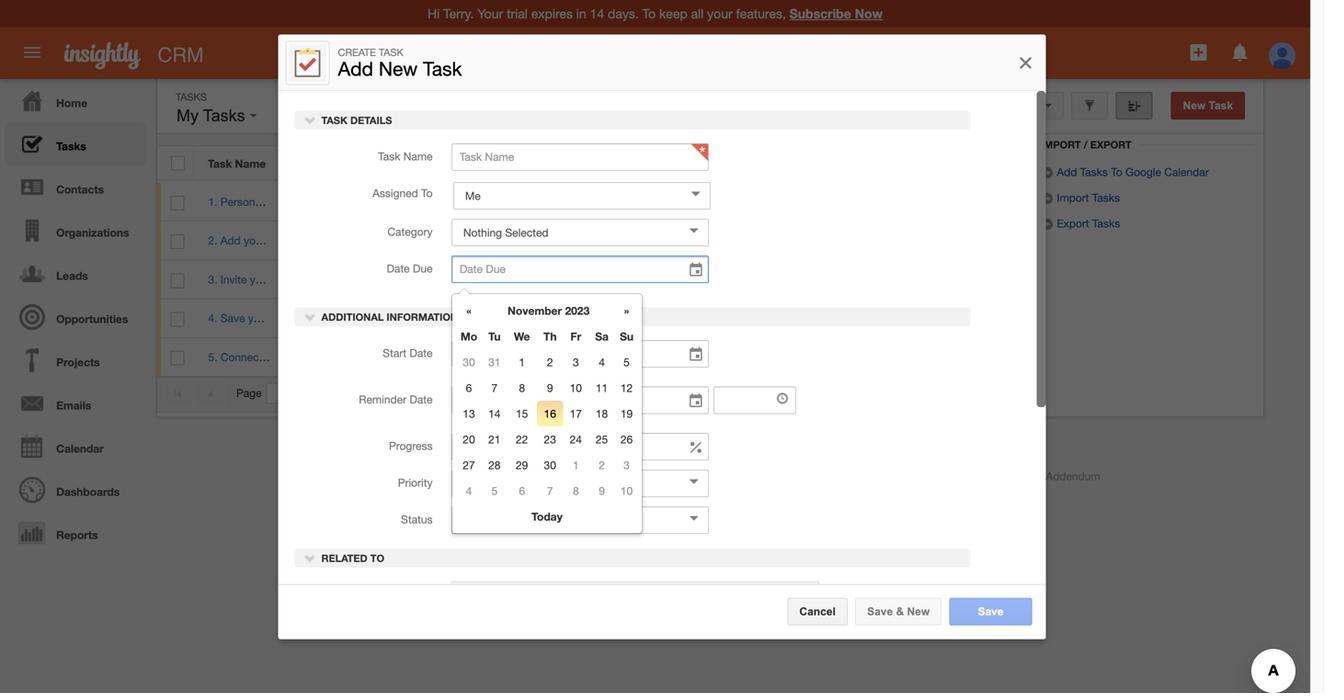Task type: locate. For each thing, give the bounding box(es) containing it.
notifications image
[[1229, 41, 1251, 63]]

apps
[[347, 351, 372, 364]]

export down bin
[[1091, 139, 1132, 151]]

1 vertical spatial to
[[421, 187, 433, 199]]

0 vertical spatial due
[[554, 157, 575, 170]]

1 following image from the top
[[951, 194, 969, 212]]

22
[[516, 433, 528, 446]]

3.
[[208, 273, 217, 286]]

6 row from the top
[[157, 338, 1029, 377]]

due right user
[[554, 157, 575, 170]]

start
[[383, 347, 407, 360]]

terry turtle link
[[437, 195, 491, 208], [651, 195, 705, 208], [437, 234, 491, 247], [651, 234, 705, 247], [437, 273, 491, 286], [651, 273, 705, 286], [437, 312, 491, 325], [437, 351, 491, 364], [651, 351, 705, 364]]

&
[[896, 606, 904, 618]]

show sidebar image
[[1128, 99, 1141, 112]]

2 app from the left
[[736, 470, 756, 483]]

due inside "row"
[[554, 157, 575, 170]]

1 0% complete image from the top
[[299, 200, 408, 204]]

team
[[275, 273, 299, 286]]

your left team
[[250, 273, 272, 286]]

date inside "row"
[[526, 157, 551, 170]]

4 up 11
[[599, 356, 605, 369]]

1 vertical spatial 8
[[573, 485, 579, 497]]

due
[[554, 157, 575, 170], [413, 262, 433, 275]]

emails
[[273, 312, 305, 325]]

25
[[596, 433, 608, 446]]

2 down 25
[[599, 459, 605, 472]]

0 vertical spatial following image
[[951, 194, 969, 212]]

1 vertical spatial following image
[[951, 311, 969, 328]]

export
[[1091, 139, 1132, 151], [1057, 217, 1089, 230]]

opportunities link
[[5, 295, 147, 338]]

30 left the 31
[[463, 356, 475, 369]]

reports link
[[5, 511, 147, 555]]

None text field
[[714, 387, 796, 414]]

1 vertical spatial 9
[[599, 485, 605, 497]]

import for import / export
[[1041, 139, 1081, 151]]

2 column header from the left
[[849, 146, 881, 181]]

0 vertical spatial 5
[[624, 356, 630, 369]]

1 vertical spatial 10
[[621, 485, 633, 497]]

1 vertical spatial 0% complete image
[[299, 317, 408, 320]]

1 vertical spatial add
[[1057, 166, 1077, 178]]

0 vertical spatial 9
[[547, 382, 553, 394]]

0 vertical spatial 3
[[573, 356, 579, 369]]

column header
[[817, 146, 849, 181], [849, 146, 881, 181]]

0 vertical spatial import
[[1041, 139, 1081, 151]]

5.
[[208, 351, 217, 364]]

6 down android
[[519, 485, 525, 497]]

save inside row group
[[221, 312, 245, 325]]

android app
[[522, 470, 584, 483]]

leads
[[56, 269, 88, 282]]

following image
[[951, 194, 969, 212], [951, 272, 969, 289]]

new task
[[1183, 99, 1233, 112]]

1 vertical spatial 4
[[466, 485, 472, 497]]

10 up '17'
[[570, 382, 582, 394]]

your up 3. invite your team
[[244, 234, 265, 247]]

1 horizontal spatial 3
[[624, 459, 630, 472]]

1 horizontal spatial export
[[1091, 139, 1132, 151]]

6 up "13"
[[466, 382, 472, 394]]

name up assigned to
[[403, 150, 433, 163]]

name up personalize
[[235, 157, 266, 170]]

complete
[[342, 157, 393, 170]]

2 vertical spatial date field image
[[688, 392, 704, 411]]

0 vertical spatial export
[[1091, 139, 1132, 151]]

8
[[519, 382, 525, 394], [573, 485, 579, 497]]

subscribe now
[[790, 6, 883, 21]]

customer
[[320, 470, 369, 483]]

new inside create task add new task
[[379, 58, 418, 80]]

1 horizontal spatial save
[[867, 606, 893, 618]]

app right iphone
[[736, 470, 756, 483]]

row containing task name
[[157, 146, 1028, 181]]

0 horizontal spatial 9
[[547, 382, 553, 394]]

following image
[[951, 233, 969, 250], [951, 311, 969, 328], [951, 349, 969, 367]]

Progress text field
[[451, 433, 709, 461]]

following image for 1. personalize your account
[[951, 194, 969, 212]]

1 horizontal spatial 7
[[547, 485, 553, 497]]

category
[[388, 225, 433, 238]]

tasks down add tasks to google calendar link
[[1092, 191, 1120, 204]]

and
[[326, 351, 344, 364]]

1 following image from the top
[[951, 233, 969, 250]]

None checkbox
[[171, 235, 184, 249], [171, 273, 184, 288], [171, 312, 184, 327], [171, 235, 184, 249], [171, 273, 184, 288], [171, 312, 184, 327]]

new right show sidebar icon
[[1183, 99, 1206, 112]]

2 chevron down image from the top
[[304, 310, 317, 323]]

0% complete image up the apps
[[299, 317, 408, 320]]

0 horizontal spatial 5
[[492, 485, 498, 497]]

files
[[303, 351, 323, 364]]

to for related to
[[370, 553, 384, 565]]

5 row from the top
[[157, 299, 1029, 338]]

1 horizontal spatial app
[[736, 470, 756, 483]]

1 vertical spatial export
[[1057, 217, 1089, 230]]

press ctrl + space to group column header
[[881, 146, 936, 181], [936, 146, 982, 181], [982, 146, 1028, 181]]

chevron down image up files
[[304, 310, 317, 323]]

new task link
[[1171, 92, 1245, 120]]

1 vertical spatial following image
[[951, 272, 969, 289]]

1 vertical spatial date field image
[[688, 346, 704, 364]]

0 horizontal spatial new
[[379, 58, 418, 80]]

1 vertical spatial due
[[413, 262, 433, 275]]

subscribe now link
[[790, 6, 883, 21]]

save inside the save button
[[978, 606, 1004, 618]]

2
[[547, 356, 553, 369], [599, 459, 605, 472]]

invite
[[221, 273, 247, 286]]

app
[[564, 470, 584, 483], [736, 470, 756, 483]]

additional
[[321, 311, 384, 323]]

navigation
[[0, 79, 147, 555]]

date field image
[[688, 261, 704, 279], [688, 346, 704, 364], [688, 392, 704, 411]]

0 horizontal spatial calendar
[[56, 442, 104, 455]]

2 press ctrl + space to group column header from the left
[[936, 146, 982, 181]]

add right 2.
[[221, 234, 241, 247]]

0 vertical spatial 6
[[466, 382, 472, 394]]

tasks up contacts "link" at the top
[[56, 140, 86, 153]]

iphone app
[[698, 470, 756, 483]]

add up 'task details'
[[338, 58, 373, 80]]

1 vertical spatial 6
[[519, 485, 525, 497]]

your for account
[[280, 195, 302, 208]]

tasks inside navigation
[[56, 140, 86, 153]]

to
[[1111, 166, 1123, 178], [421, 187, 433, 199], [370, 553, 384, 565]]

4. save your emails link
[[208, 312, 314, 325]]

task name up personalize
[[208, 157, 266, 170]]

0% complete image for 5. connect to your files and apps
[[299, 355, 408, 359]]

3 following image from the top
[[951, 349, 969, 367]]

31
[[488, 356, 501, 369]]

your left account
[[280, 195, 302, 208]]

task
[[379, 47, 404, 59], [423, 58, 462, 80], [1209, 99, 1233, 112], [321, 114, 348, 126], [378, 150, 400, 163], [208, 157, 232, 170], [650, 157, 674, 170]]

5 up "12"
[[624, 356, 630, 369]]

3 press ctrl + space to group column header from the left
[[982, 146, 1028, 181]]

name
[[403, 150, 433, 163], [235, 157, 266, 170]]

10 down 26
[[621, 485, 633, 497]]

date right start
[[410, 347, 433, 360]]

0 vertical spatial chevron down image
[[304, 113, 317, 126]]

calendar right google
[[1165, 166, 1209, 178]]

1 date field image from the top
[[688, 261, 704, 279]]

1 horizontal spatial 4
[[599, 356, 605, 369]]

your left emails
[[248, 312, 270, 325]]

task name up assigned to
[[378, 150, 433, 163]]

row containing 1. personalize your account
[[157, 183, 1029, 222]]

2. add your customers link
[[208, 234, 330, 247]]

2 horizontal spatial save
[[978, 606, 1004, 618]]

1 horizontal spatial add
[[338, 58, 373, 80]]

date right reminder
[[410, 393, 433, 406]]

calendar
[[1165, 166, 1209, 178], [56, 442, 104, 455]]

0 horizontal spatial save
[[221, 312, 245, 325]]

new right "create" at the left top
[[379, 58, 418, 80]]

row
[[157, 146, 1028, 181], [157, 183, 1029, 222], [157, 222, 1029, 261], [157, 261, 1029, 299], [157, 299, 1029, 338], [157, 338, 1029, 377]]

1 down the "we"
[[519, 356, 525, 369]]

2 date field image from the top
[[688, 346, 704, 364]]

0 horizontal spatial app
[[564, 470, 584, 483]]

to right related
[[370, 553, 384, 565]]

save right &
[[978, 606, 1004, 618]]

save left &
[[867, 606, 893, 618]]

0 horizontal spatial export
[[1057, 217, 1089, 230]]

0 vertical spatial new
[[379, 58, 418, 80]]

8 up 15 in the bottom left of the page
[[519, 382, 525, 394]]

1 vertical spatial 7
[[547, 485, 553, 497]]

refresh list image
[[923, 99, 941, 112]]

Search this list... text field
[[695, 92, 902, 120]]

contacts link
[[5, 166, 147, 209]]

row containing 2. add your customers
[[157, 222, 1029, 261]]

following image for 5. connect to your files and apps
[[951, 349, 969, 367]]

2 following image from the top
[[951, 311, 969, 328]]

projects
[[56, 356, 100, 369]]

due down 'category'
[[413, 262, 433, 275]]

export down "import tasks" link
[[1057, 217, 1089, 230]]

0 horizontal spatial 2
[[547, 356, 553, 369]]

21
[[488, 433, 501, 446]]

1 vertical spatial calendar
[[56, 442, 104, 455]]

30 down 23
[[544, 459, 556, 472]]

save right 4.
[[221, 312, 245, 325]]

0% complete image down additional
[[299, 355, 408, 359]]

data processing addendum link
[[962, 470, 1100, 483]]

home
[[56, 97, 87, 109]]

0% complete image
[[299, 200, 408, 204], [299, 317, 408, 320], [299, 355, 408, 359]]

add
[[338, 58, 373, 80], [1057, 166, 1077, 178], [221, 234, 241, 247]]

1 vertical spatial new
[[1183, 99, 1206, 112]]

add up "import tasks" link
[[1057, 166, 1077, 178]]

0 horizontal spatial 8
[[519, 382, 525, 394]]

0 vertical spatial 0% complete image
[[299, 200, 408, 204]]

5 down 28
[[492, 485, 498, 497]]

1 horizontal spatial 2
[[599, 459, 605, 472]]

row containing 5. connect to your files and apps
[[157, 338, 1029, 377]]

Reminder Date text field
[[451, 387, 709, 414]]

2 vertical spatial 0% complete image
[[299, 355, 408, 359]]

to for assigned to
[[421, 187, 433, 199]]

chevron down image
[[304, 113, 317, 126], [304, 310, 317, 323]]

2 following image from the top
[[951, 272, 969, 289]]

0 horizontal spatial to
[[370, 553, 384, 565]]

3. invite your team link
[[208, 273, 309, 286]]

9 down progress text box
[[599, 485, 605, 497]]

your for team
[[250, 273, 272, 286]]

owner
[[677, 157, 712, 170]]

app down progress text box
[[564, 470, 584, 483]]

2 vertical spatial new
[[907, 606, 930, 618]]

home link
[[5, 79, 147, 122]]

date
[[526, 157, 551, 170], [387, 262, 410, 275], [410, 347, 433, 360], [410, 393, 433, 406]]

1 horizontal spatial 1
[[573, 459, 579, 472]]

4 down api
[[466, 485, 472, 497]]

1 horizontal spatial 10
[[621, 485, 633, 497]]

2.
[[208, 234, 217, 247]]

0 horizontal spatial 1
[[519, 356, 525, 369]]

to down indicator
[[421, 187, 433, 199]]

2 down th
[[547, 356, 553, 369]]

Date Due text field
[[451, 256, 709, 283]]

save & new
[[867, 606, 930, 618]]

2 0% complete image from the top
[[299, 317, 408, 320]]

2 vertical spatial following image
[[951, 349, 969, 367]]

1 horizontal spatial 8
[[573, 485, 579, 497]]

recycle bin link
[[1041, 117, 1137, 132]]

0 horizontal spatial 30
[[463, 356, 475, 369]]

»
[[624, 304, 629, 317]]

1 row from the top
[[157, 146, 1028, 181]]

1 vertical spatial chevron down image
[[304, 310, 317, 323]]

0 vertical spatial 2
[[547, 356, 553, 369]]

3 down 26
[[624, 459, 630, 472]]

0 horizontal spatial 6
[[466, 382, 472, 394]]

3 row from the top
[[157, 222, 1029, 261]]

0 vertical spatial add
[[338, 58, 373, 80]]

task name inside add new task dialog
[[378, 150, 433, 163]]

row containing 3. invite your team
[[157, 261, 1029, 299]]

0 horizontal spatial add
[[221, 234, 241, 247]]

29
[[516, 459, 528, 472]]

details
[[350, 114, 392, 126]]

chevron down image up percent
[[304, 113, 317, 126]]

save
[[221, 312, 245, 325], [867, 606, 893, 618], [978, 606, 1004, 618]]

3 down fr
[[573, 356, 579, 369]]

0 vertical spatial following image
[[951, 233, 969, 250]]

1 vertical spatial 30
[[544, 459, 556, 472]]

indicator
[[396, 157, 443, 170]]

my tasks button
[[172, 102, 262, 130]]

1 horizontal spatial name
[[403, 150, 433, 163]]

1 chevron down image from the top
[[304, 113, 317, 126]]

8 down android app
[[573, 485, 579, 497]]

date due
[[387, 262, 433, 275]]

0 horizontal spatial task name
[[208, 157, 266, 170]]

save inside "save & new" button
[[867, 606, 893, 618]]

additional information
[[319, 311, 458, 323]]

display: grid image
[[1027, 99, 1045, 112]]

row group
[[157, 183, 1029, 377]]

«
[[467, 304, 471, 317]]

3 0% complete image from the top
[[299, 355, 408, 359]]

4
[[599, 356, 605, 369], [466, 485, 472, 497]]

related
[[321, 553, 368, 565]]

your for emails
[[248, 312, 270, 325]]

due inside add new task dialog
[[413, 262, 433, 275]]

1 vertical spatial import
[[1057, 191, 1089, 204]]

new right &
[[907, 606, 930, 618]]

4 row from the top
[[157, 261, 1029, 299]]

0 vertical spatial 7
[[492, 382, 498, 394]]

1 horizontal spatial to
[[421, 187, 433, 199]]

5
[[624, 356, 630, 369], [492, 485, 498, 497]]

1 down the '24'
[[573, 459, 579, 472]]

0 vertical spatial to
[[1111, 166, 1123, 178]]

save for the save button
[[978, 606, 1004, 618]]

1 horizontal spatial 30
[[544, 459, 556, 472]]

9 up 16
[[547, 382, 553, 394]]

customers
[[269, 234, 320, 247]]

0 vertical spatial date field image
[[688, 261, 704, 279]]

2. add your customers
[[208, 234, 320, 247]]

1 column header from the left
[[817, 146, 849, 181]]

2 vertical spatial add
[[221, 234, 241, 247]]

tasks my tasks
[[176, 91, 250, 125]]

connect
[[221, 351, 262, 364]]

14
[[488, 407, 501, 420]]

2 vertical spatial to
[[370, 553, 384, 565]]

to left google
[[1111, 166, 1123, 178]]

organizations
[[56, 226, 129, 239]]

30
[[463, 356, 475, 369], [544, 459, 556, 472]]

0 horizontal spatial due
[[413, 262, 433, 275]]

date right responsible
[[526, 157, 551, 170]]

0 vertical spatial 8
[[519, 382, 525, 394]]

cell
[[513, 183, 637, 222], [727, 183, 818, 222], [818, 183, 850, 222], [850, 183, 882, 222], [882, 183, 937, 222], [983, 183, 1029, 222], [513, 222, 637, 261], [727, 222, 818, 261], [818, 222, 850, 261], [850, 222, 882, 261], [882, 222, 937, 261], [983, 222, 1029, 261], [513, 261, 637, 299], [727, 261, 818, 299], [818, 261, 850, 299], [850, 261, 882, 299], [882, 261, 937, 299], [983, 261, 1029, 299], [513, 299, 637, 338], [637, 299, 727, 338], [727, 299, 818, 338], [818, 299, 850, 338], [850, 299, 882, 338], [882, 299, 937, 338], [983, 299, 1029, 338], [513, 338, 637, 377], [727, 338, 818, 377], [818, 338, 850, 377], [850, 338, 882, 377], [882, 338, 937, 377], [983, 338, 1029, 377]]

date field image for start date
[[688, 346, 704, 364]]

7 down the 31
[[492, 382, 498, 394]]

import up export tasks link
[[1057, 191, 1089, 204]]

7 down android app
[[547, 485, 553, 497]]

0 horizontal spatial 10
[[570, 382, 582, 394]]

3 date field image from the top
[[688, 392, 704, 411]]

1 horizontal spatial task name
[[378, 150, 433, 163]]

calendar up dashboards link
[[56, 442, 104, 455]]

1 horizontal spatial new
[[907, 606, 930, 618]]

2 row from the top
[[157, 183, 1029, 222]]

1 app from the left
[[564, 470, 584, 483]]

fr
[[571, 330, 581, 343]]

None checkbox
[[171, 156, 185, 171], [171, 196, 184, 211], [171, 351, 184, 366], [171, 156, 185, 171], [171, 196, 184, 211], [171, 351, 184, 366]]

0% complete image down complete
[[299, 200, 408, 204]]

1 horizontal spatial calendar
[[1165, 166, 1209, 178]]

import left /
[[1041, 139, 1081, 151]]

projects link
[[5, 338, 147, 382]]

1 horizontal spatial due
[[554, 157, 575, 170]]



Task type: vqa. For each thing, say whether or not it's contained in the screenshot.
bottom Export
yes



Task type: describe. For each thing, give the bounding box(es) containing it.
assigned
[[373, 187, 418, 199]]

3. invite your team
[[208, 273, 299, 286]]

18
[[596, 407, 608, 420]]

5. connect to your files and apps link
[[208, 351, 381, 364]]

new inside button
[[907, 606, 930, 618]]

0 vertical spatial 30
[[463, 356, 475, 369]]

blog
[[430, 470, 453, 483]]

0 horizontal spatial 7
[[492, 382, 498, 394]]

percent
[[298, 157, 339, 170]]

crm
[[158, 43, 204, 67]]

dashboards link
[[5, 468, 147, 511]]

import / export
[[1041, 139, 1132, 151]]

progress
[[389, 440, 433, 452]]

add tasks to google calendar link
[[1041, 166, 1209, 178]]

import tasks
[[1054, 191, 1120, 204]]

november
[[508, 304, 562, 317]]

16
[[544, 407, 556, 420]]

add inside create task add new task
[[338, 58, 373, 80]]

1 press ctrl + space to group column header from the left
[[881, 146, 936, 181]]

percent field image
[[688, 439, 704, 457]]

data
[[962, 470, 985, 483]]

1 horizontal spatial 5
[[624, 356, 630, 369]]

organizations link
[[5, 209, 147, 252]]

task owner
[[650, 157, 712, 170]]

reports
[[56, 529, 98, 542]]

account
[[305, 195, 345, 208]]

following image for 4. save your emails
[[951, 311, 969, 328]]

bin
[[1110, 117, 1128, 129]]

row group containing 1. personalize your account
[[157, 183, 1029, 377]]

data processing addendum
[[962, 470, 1100, 483]]

add tasks to google calendar
[[1054, 166, 1209, 178]]

chevron down image for task name
[[304, 113, 317, 126]]

row containing 4. save your emails
[[157, 299, 1029, 338]]

related to
[[319, 553, 384, 565]]

cancel
[[800, 606, 836, 618]]

1 vertical spatial 2
[[599, 459, 605, 472]]

1 horizontal spatial 6
[[519, 485, 525, 497]]

0 vertical spatial 4
[[599, 356, 605, 369]]

close image
[[1017, 52, 1035, 74]]

17
[[570, 407, 582, 420]]

page
[[236, 387, 262, 400]]

1 vertical spatial 5
[[492, 485, 498, 497]]

subscribe
[[790, 6, 851, 21]]

processing
[[988, 470, 1043, 483]]

0 horizontal spatial 3
[[573, 356, 579, 369]]

your right to
[[278, 351, 300, 364]]

11
[[596, 382, 608, 394]]

contacts
[[56, 183, 104, 196]]

2 horizontal spatial to
[[1111, 166, 1123, 178]]

personalize
[[221, 195, 277, 208]]

tasks link
[[5, 122, 147, 166]]

status
[[401, 513, 433, 526]]

create task add new task
[[338, 47, 462, 80]]

2 horizontal spatial add
[[1057, 166, 1077, 178]]

following image for 3. invite your team
[[951, 272, 969, 289]]

tasks right my
[[203, 106, 245, 125]]

responsible
[[436, 157, 501, 170]]

0 vertical spatial calendar
[[1165, 166, 1209, 178]]

your for customers
[[244, 234, 265, 247]]

calendar link
[[5, 425, 147, 468]]

import for import tasks
[[1057, 191, 1089, 204]]

add new task dialog
[[278, 35, 1046, 693]]

0% complete image for 4. save your emails
[[299, 317, 408, 320]]

date field image for date due
[[688, 261, 704, 279]]

tasks up my
[[176, 91, 207, 103]]

28
[[488, 459, 501, 472]]

name inside add new task dialog
[[403, 150, 433, 163]]

4.
[[208, 312, 217, 325]]

save for save & new
[[867, 606, 893, 618]]

2023
[[565, 304, 590, 317]]

iphone app link
[[683, 470, 756, 483]]

add inside "row"
[[221, 234, 241, 247]]

following image for 2. add your customers
[[951, 233, 969, 250]]

th
[[544, 330, 557, 343]]

0 horizontal spatial 4
[[466, 485, 472, 497]]

opportunities
[[56, 313, 128, 326]]

Task Name text field
[[451, 143, 709, 171]]

create
[[338, 47, 376, 59]]

time field image
[[776, 392, 789, 405]]

date down 'category'
[[387, 262, 410, 275]]

20
[[463, 433, 475, 446]]

assigned to
[[373, 187, 433, 199]]

status press ctrl + space to group column header
[[727, 146, 817, 181]]

save button
[[950, 598, 1032, 626]]

navigation containing home
[[0, 79, 147, 555]]

addendum
[[1046, 470, 1100, 483]]

chevron down image for start date
[[304, 310, 317, 323]]

app for iphone app
[[736, 470, 756, 483]]

november 2023
[[508, 304, 590, 317]]

priority
[[398, 476, 433, 489]]

4. save your emails
[[208, 312, 305, 325]]

my
[[177, 106, 199, 125]]

iphone
[[698, 470, 733, 483]]

2 horizontal spatial new
[[1183, 99, 1206, 112]]

reminder
[[359, 393, 407, 406]]

0 vertical spatial 1
[[519, 356, 525, 369]]

tasks down import tasks
[[1093, 217, 1120, 230]]

to
[[265, 351, 275, 364]]

app for android app
[[564, 470, 584, 483]]

0 vertical spatial 10
[[570, 382, 582, 394]]

5. connect to your files and apps
[[208, 351, 372, 364]]

export tasks
[[1054, 217, 1120, 230]]

1. personalize your account link
[[208, 195, 354, 208]]

task details
[[319, 114, 392, 126]]

user
[[504, 157, 529, 170]]

chevron down image
[[304, 552, 317, 565]]

android
[[522, 470, 561, 483]]

customer support link
[[320, 470, 412, 483]]

calendar inside navigation
[[56, 442, 104, 455]]

save & new button
[[855, 598, 942, 626]]

emails link
[[5, 382, 147, 425]]

0 horizontal spatial name
[[235, 157, 266, 170]]

tu
[[488, 330, 501, 343]]

recycle bin
[[1059, 117, 1128, 129]]

13
[[463, 407, 475, 420]]

1 horizontal spatial 9
[[599, 485, 605, 497]]

0% complete image for 1. personalize your account
[[299, 200, 408, 204]]

export tasks link
[[1041, 217, 1120, 230]]

1. personalize your account
[[208, 195, 345, 208]]

Start Date text field
[[451, 340, 709, 368]]

1 vertical spatial 3
[[624, 459, 630, 472]]

19
[[621, 407, 633, 420]]

1 vertical spatial 1
[[573, 459, 579, 472]]

26
[[621, 433, 633, 446]]

23
[[544, 433, 556, 446]]

tasks up import tasks
[[1080, 166, 1108, 178]]

1.
[[208, 195, 217, 208]]



